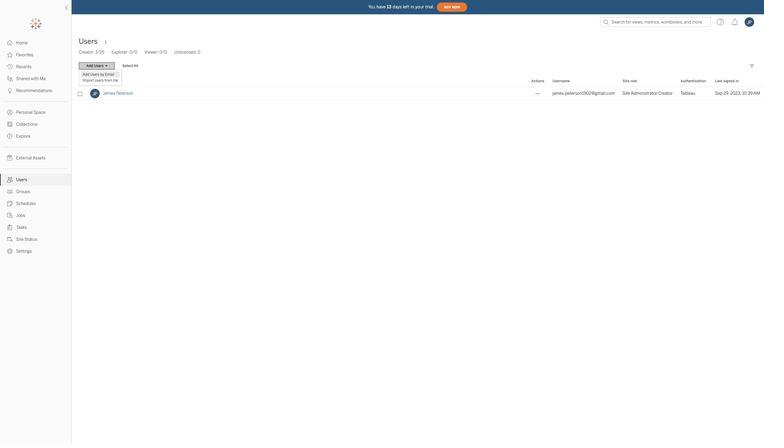 Task type: describe. For each thing, give the bounding box(es) containing it.
last
[[715, 79, 723, 83]]

13
[[387, 4, 392, 9]]

explorer: 0/0
[[112, 50, 137, 55]]

tasks link
[[0, 222, 71, 234]]

recents
[[16, 64, 32, 70]]

with
[[31, 76, 39, 82]]

settings
[[16, 249, 32, 254]]

select
[[122, 64, 133, 68]]

buy
[[444, 5, 451, 9]]

by text only_f5he34f image for users
[[7, 177, 13, 183]]

james peterson link
[[103, 87, 133, 100]]

add users
[[86, 64, 104, 68]]

groups
[[16, 190, 30, 195]]

sep
[[715, 91, 723, 96]]

unlicensed: 0
[[174, 50, 200, 55]]

you have 13 days left in your trial.
[[368, 4, 434, 9]]

signed
[[724, 79, 735, 83]]

now
[[452, 5, 460, 9]]

1/25
[[95, 50, 104, 55]]

2023,
[[731, 91, 741, 96]]

explorer:
[[112, 50, 129, 55]]

by text only_f5he34f image for jobs
[[7, 213, 13, 219]]

viewer: 0/0
[[145, 50, 167, 55]]

add for add users
[[86, 64, 93, 68]]

external
[[16, 156, 32, 161]]

actions
[[532, 79, 545, 83]]

personal
[[16, 110, 33, 115]]

by text only_f5he34f image for recommendations
[[7, 88, 13, 93]]

personal space
[[16, 110, 46, 115]]

creator: 1/25
[[79, 50, 104, 55]]

users
[[95, 79, 104, 83]]

jobs link
[[0, 210, 71, 222]]

select all button
[[118, 62, 142, 70]]

external assets link
[[0, 152, 71, 164]]

main navigation. press the up and down arrow keys to access links. element
[[0, 37, 71, 258]]

by text only_f5he34f image for groups
[[7, 189, 13, 195]]

name
[[104, 79, 113, 83]]

role
[[631, 79, 637, 83]]

settings link
[[0, 246, 71, 258]]

status
[[25, 237, 37, 242]]

buy now button
[[437, 2, 468, 12]]

tasks
[[16, 225, 27, 231]]

by text only_f5he34f image for schedules
[[7, 201, 13, 207]]

select all
[[122, 64, 138, 68]]

by text only_f5he34f image for recents
[[7, 64, 13, 70]]

days
[[393, 4, 402, 9]]

0/0 for viewer: 0/0
[[160, 50, 167, 55]]

me
[[40, 76, 46, 82]]

by text only_f5he34f image for site status
[[7, 237, 13, 242]]

administrator
[[631, 91, 658, 96]]

by text only_f5he34f image for collections
[[7, 122, 13, 127]]

by text only_f5he34f image for personal space
[[7, 110, 13, 115]]

all
[[134, 64, 138, 68]]

jobs
[[16, 213, 25, 219]]

add users by email import users from file
[[83, 73, 118, 83]]

1 vertical spatial in
[[736, 79, 739, 83]]

last signed in
[[715, 79, 739, 83]]

users inside the main navigation. press the up and down arrow keys to access links. element
[[16, 178, 27, 183]]

by text only_f5he34f image for settings
[[7, 249, 13, 254]]

sep 29, 2023, 10:39 am
[[715, 91, 760, 96]]

29,
[[724, 91, 730, 96]]



Task type: locate. For each thing, give the bounding box(es) containing it.
james peterson
[[103, 91, 133, 96]]

2 0/0 from the left
[[160, 50, 167, 55]]

add users button
[[79, 62, 115, 70]]

by text only_f5he34f image inside explore link
[[7, 134, 13, 139]]

by
[[100, 73, 104, 77]]

viewer:
[[145, 50, 159, 55]]

am
[[754, 91, 760, 96]]

by text only_f5he34f image left site status
[[7, 237, 13, 242]]

by text only_f5he34f image inside shared with me link
[[7, 76, 13, 82]]

username
[[553, 79, 570, 83]]

by text only_f5he34f image for shared with me
[[7, 76, 13, 82]]

your
[[416, 4, 424, 9]]

0
[[198, 50, 200, 55]]

7 by text only_f5he34f image from the top
[[7, 156, 13, 161]]

explore link
[[0, 130, 71, 142]]

in
[[411, 4, 414, 9], [736, 79, 739, 83]]

by text only_f5he34f image inside favorites link
[[7, 52, 13, 58]]

users up add users by email menu item
[[94, 64, 104, 68]]

by text only_f5he34f image inside settings link
[[7, 249, 13, 254]]

site for site administrator creator
[[623, 91, 630, 96]]

by text only_f5he34f image left collections
[[7, 122, 13, 127]]

users inside add users by email import users from file
[[90, 73, 100, 77]]

by text only_f5he34f image left external on the top left
[[7, 156, 13, 161]]

unlicensed:
[[174, 50, 197, 55]]

by text only_f5he34f image
[[7, 40, 13, 46], [7, 52, 13, 58], [7, 64, 13, 70], [7, 110, 13, 115], [7, 122, 13, 127], [7, 134, 13, 139], [7, 156, 13, 161], [7, 177, 13, 183], [7, 189, 13, 195], [7, 201, 13, 207], [7, 237, 13, 242]]

by text only_f5he34f image left jobs
[[7, 213, 13, 219]]

site role
[[623, 79, 637, 83]]

you
[[368, 4, 375, 9]]

users link
[[0, 174, 71, 186]]

2 vertical spatial site
[[16, 237, 24, 242]]

site for site role
[[623, 79, 630, 83]]

creator:
[[79, 50, 95, 55]]

by text only_f5he34f image left personal on the top left
[[7, 110, 13, 115]]

external assets
[[16, 156, 45, 161]]

add inside dropdown button
[[86, 64, 93, 68]]

by text only_f5he34f image inside schedules link
[[7, 201, 13, 207]]

add inside add users by email import users from file
[[83, 73, 89, 77]]

shared
[[16, 76, 30, 82]]

add down creator: 1/25
[[86, 64, 93, 68]]

site down site role
[[623, 91, 630, 96]]

1 vertical spatial site
[[623, 91, 630, 96]]

0 vertical spatial add
[[86, 64, 93, 68]]

5 by text only_f5he34f image from the top
[[7, 249, 13, 254]]

by text only_f5he34f image inside collections link
[[7, 122, 13, 127]]

by text only_f5he34f image inside home link
[[7, 40, 13, 46]]

menu containing add users by email
[[79, 70, 122, 85]]

left
[[403, 4, 410, 9]]

in right signed
[[736, 79, 739, 83]]

add up import
[[83, 73, 89, 77]]

3 by text only_f5he34f image from the top
[[7, 64, 13, 70]]

display
[[90, 79, 103, 83]]

home
[[16, 41, 28, 46]]

in right "left"
[[411, 4, 414, 9]]

import
[[83, 79, 94, 83]]

by text only_f5he34f image for external assets
[[7, 156, 13, 161]]

by text only_f5he34f image left shared
[[7, 76, 13, 82]]

groups link
[[0, 186, 71, 198]]

by text only_f5he34f image inside "personal space" "link"
[[7, 110, 13, 115]]

by text only_f5he34f image left explore
[[7, 134, 13, 139]]

recommendations
[[16, 88, 52, 93]]

4 by text only_f5he34f image from the top
[[7, 110, 13, 115]]

10 by text only_f5he34f image from the top
[[7, 201, 13, 207]]

add for add users by email import users from file
[[83, 73, 89, 77]]

4 by text only_f5he34f image from the top
[[7, 225, 13, 231]]

by text only_f5he34f image left the recommendations
[[7, 88, 13, 93]]

personal space link
[[0, 107, 71, 119]]

by text only_f5he34f image left tasks
[[7, 225, 13, 231]]

shared with me
[[16, 76, 46, 82]]

Search for views, metrics, workbooks, and more text field
[[601, 17, 711, 27]]

favorites
[[16, 53, 33, 58]]

space
[[34, 110, 46, 115]]

file
[[113, 79, 118, 83]]

row
[[72, 87, 764, 100]]

by text only_f5he34f image
[[7, 76, 13, 82], [7, 88, 13, 93], [7, 213, 13, 219], [7, 225, 13, 231], [7, 249, 13, 254]]

creator
[[659, 91, 673, 96]]

site status
[[16, 237, 37, 242]]

peterson
[[116, 91, 133, 96]]

buy now
[[444, 5, 460, 9]]

0 vertical spatial site
[[623, 79, 630, 83]]

by text only_f5he34f image left recents on the top
[[7, 64, 13, 70]]

9 by text only_f5he34f image from the top
[[7, 189, 13, 195]]

by text only_f5he34f image left the groups
[[7, 189, 13, 195]]

1 horizontal spatial 0/0
[[160, 50, 167, 55]]

james
[[103, 91, 115, 96]]

site
[[623, 79, 630, 83], [623, 91, 630, 96], [16, 237, 24, 242]]

0/0
[[130, 50, 137, 55], [160, 50, 167, 55]]

collections link
[[0, 119, 71, 130]]

by text only_f5he34f image inside external assets link
[[7, 156, 13, 161]]

by text only_f5he34f image left the schedules
[[7, 201, 13, 207]]

by text only_f5he34f image inside the recommendations link
[[7, 88, 13, 93]]

2 by text only_f5he34f image from the top
[[7, 88, 13, 93]]

users up creator: at left
[[79, 37, 98, 46]]

site status link
[[0, 234, 71, 246]]

by text only_f5he34f image inside the groups link
[[7, 189, 13, 195]]

row containing james peterson
[[72, 87, 764, 100]]

site inside the main navigation. press the up and down arrow keys to access links. element
[[16, 237, 24, 242]]

2 by text only_f5he34f image from the top
[[7, 52, 13, 58]]

add
[[86, 64, 93, 68], [83, 73, 89, 77]]

authentication
[[681, 79, 706, 83]]

1 0/0 from the left
[[130, 50, 137, 55]]

site left the role
[[623, 79, 630, 83]]

grid
[[72, 76, 764, 445]]

by text only_f5he34f image left home at the left of page
[[7, 40, 13, 46]]

tableau
[[681, 91, 696, 96]]

email
[[105, 73, 114, 77]]

add users by email menu item
[[81, 72, 120, 78]]

3 by text only_f5he34f image from the top
[[7, 213, 13, 219]]

schedules
[[16, 202, 36, 207]]

by text only_f5he34f image inside site status link
[[7, 237, 13, 242]]

0/0 right viewer:
[[160, 50, 167, 55]]

0/0 for explorer: 0/0
[[130, 50, 137, 55]]

0 horizontal spatial in
[[411, 4, 414, 9]]

8 by text only_f5he34f image from the top
[[7, 177, 13, 183]]

shared with me link
[[0, 73, 71, 85]]

1 by text only_f5he34f image from the top
[[7, 76, 13, 82]]

by text only_f5he34f image inside tasks link
[[7, 225, 13, 231]]

1 horizontal spatial in
[[736, 79, 739, 83]]

james.peterson1902@gmail.com
[[553, 91, 615, 96]]

site inside row
[[623, 91, 630, 96]]

menu
[[79, 70, 122, 85]]

recents link
[[0, 61, 71, 73]]

by text only_f5he34f image for favorites
[[7, 52, 13, 58]]

have
[[377, 4, 386, 9]]

collections
[[16, 122, 37, 127]]

by text only_f5he34f image inside jobs link
[[7, 213, 13, 219]]

10:39
[[742, 91, 753, 96]]

recommendations link
[[0, 85, 71, 97]]

users up the groups
[[16, 178, 27, 183]]

display name
[[90, 79, 113, 83]]

by text only_f5he34f image inside users link
[[7, 177, 13, 183]]

explore
[[16, 134, 30, 139]]

by text only_f5he34f image for explore
[[7, 134, 13, 139]]

by text only_f5he34f image left settings
[[7, 249, 13, 254]]

0 horizontal spatial 0/0
[[130, 50, 137, 55]]

11 by text only_f5he34f image from the top
[[7, 237, 13, 242]]

0/0 right 'explorer:'
[[130, 50, 137, 55]]

1 by text only_f5he34f image from the top
[[7, 40, 13, 46]]

by text only_f5he34f image for home
[[7, 40, 13, 46]]

1 vertical spatial add
[[83, 73, 89, 77]]

home link
[[0, 37, 71, 49]]

assets
[[33, 156, 45, 161]]

6 by text only_f5he34f image from the top
[[7, 134, 13, 139]]

grid containing james peterson
[[72, 76, 764, 445]]

trial.
[[426, 4, 434, 9]]

by text only_f5he34f image up the groups link
[[7, 177, 13, 183]]

users up display
[[90, 73, 100, 77]]

schedules link
[[0, 198, 71, 210]]

5 by text only_f5he34f image from the top
[[7, 122, 13, 127]]

site left "status"
[[16, 237, 24, 242]]

0 vertical spatial in
[[411, 4, 414, 9]]

site for site status
[[16, 237, 24, 242]]

by text only_f5he34f image left favorites
[[7, 52, 13, 58]]

from
[[105, 79, 112, 83]]

site administrator creator
[[623, 91, 673, 96]]

by text only_f5he34f image for tasks
[[7, 225, 13, 231]]

1
[[105, 40, 107, 45]]

users inside dropdown button
[[94, 64, 104, 68]]

by text only_f5he34f image inside recents link
[[7, 64, 13, 70]]

navigation panel element
[[0, 18, 71, 258]]

favorites link
[[0, 49, 71, 61]]



Task type: vqa. For each thing, say whether or not it's contained in the screenshot.
'Clear All'
no



